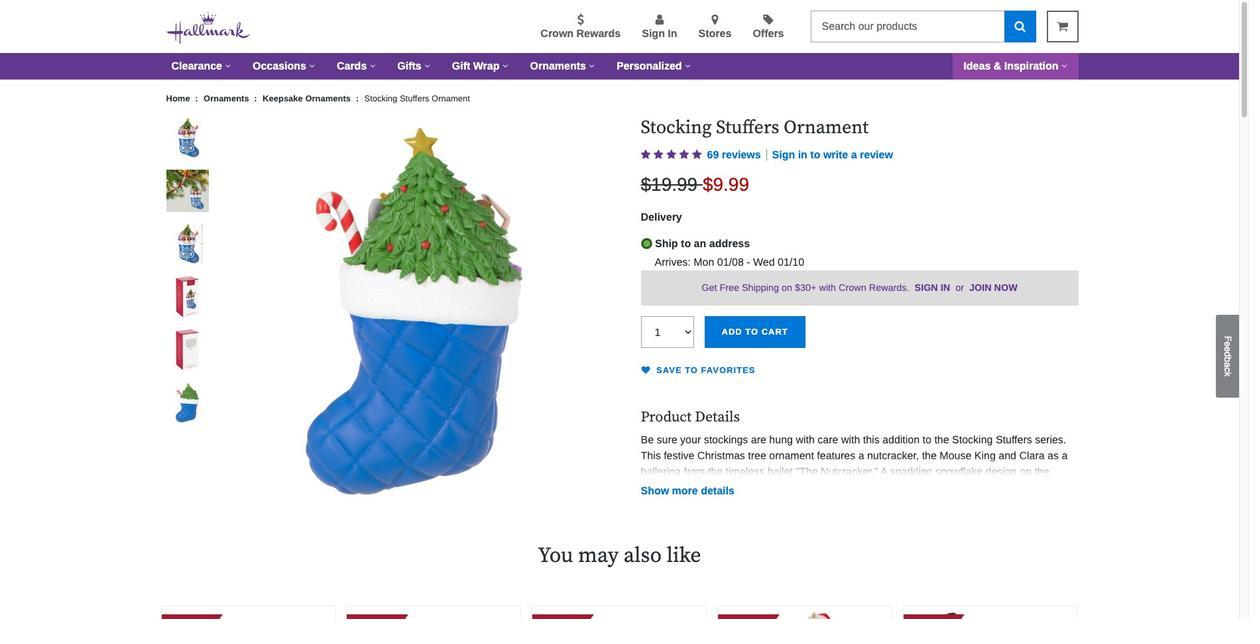 Task type: describe. For each thing, give the bounding box(es) containing it.
b
[[1223, 358, 1234, 363]]

product details
[[641, 409, 740, 427]]

0 horizontal spatial ornaments link
[[204, 94, 252, 103]]

write
[[824, 149, 849, 160]]

2 horizontal spatial with
[[842, 434, 861, 445]]

crown rewards
[[541, 28, 621, 39]]

5 icon image from the left
[[692, 149, 702, 160]]

inspiration
[[1005, 60, 1059, 72]]

clearance link
[[161, 53, 242, 80]]

shopping cart image
[[1057, 21, 1069, 33]]

you
[[538, 543, 573, 570]]

address
[[710, 238, 750, 249]]

0 vertical spatial stocking
[[364, 94, 398, 103]]

sign in
[[642, 28, 678, 39]]

fun
[[720, 482, 735, 493]]

1 horizontal spatial ornaments
[[305, 94, 351, 103]]

3 article from the left
[[532, 607, 707, 620]]

a left 'fun'
[[711, 482, 717, 493]]

be
[[641, 434, 654, 445]]

1 horizontal spatial stuffers
[[716, 116, 780, 139]]

gifts link
[[387, 53, 442, 80]]

save to favorites link
[[641, 362, 756, 383]]

get free shipping on $30+ with crown rewards. sign in or join now
[[702, 282, 1018, 293]]

gift wrap
[[452, 60, 500, 72]]

join now link
[[970, 282, 1018, 293]]

-
[[747, 256, 751, 268]]

menu containing crown rewards
[[271, 11, 800, 42]]

arrives: mon 01/08 - wed 01/10
[[655, 256, 805, 268]]

sure
[[657, 434, 678, 445]]

show more details button
[[641, 486, 735, 498]]

timeless
[[726, 466, 765, 477]]

69 reviews
[[707, 149, 761, 160]]

c
[[1223, 368, 1234, 372]]

stocking stuffers ornament region
[[161, 116, 1079, 597]]

ballet
[[768, 466, 793, 477]]

5 article from the left
[[903, 607, 1078, 620]]

addition
[[883, 434, 920, 445]]

banner containing crown rewards
[[0, 0, 1240, 80]]

lends
[[683, 482, 708, 493]]

in for sign in to write a review
[[798, 149, 808, 160]]

favorites
[[702, 366, 756, 376]]

gifts
[[398, 60, 422, 72]]

0 horizontal spatial stocking stuffers ornament
[[364, 94, 470, 103]]

details
[[695, 409, 740, 427]]

the up mouse
[[935, 434, 950, 445]]

and
[[999, 450, 1017, 461]]

occasions
[[253, 60, 306, 72]]

ideas
[[964, 60, 991, 72]]

$9.99
[[703, 174, 750, 195]]

menu bar inside banner
[[161, 53, 1079, 80]]

1 vertical spatial stocking
[[641, 116, 712, 139]]

2 vertical spatial sign
[[915, 282, 938, 293]]

none radio inside stocking stuffers ornament region
[[641, 238, 652, 249]]

add to cart
[[722, 327, 789, 337]]

clearance
[[171, 60, 222, 72]]

"the
[[796, 466, 818, 477]]

a down this
[[859, 450, 865, 461]]

gift wrap link
[[442, 53, 520, 80]]

to inside "link"
[[685, 366, 698, 376]]

keepsake ornaments
[[263, 94, 351, 103]]

01/10
[[778, 256, 805, 268]]

as
[[1048, 450, 1059, 461]]

2 e from the top
[[1223, 347, 1234, 352]]

f e e d b a c k
[[1223, 336, 1234, 377]]

ornaments inside ornaments link
[[530, 60, 586, 72]]

personalized link
[[606, 53, 702, 80]]

stocking inside be sure your stockings are hung with care with this addition to the stocking stuffers series. this festive christmas tree ornament features a nutcracker, the mouse king and clara as a ballerina from the timeless ballet "the nutcracker." a sparkling snowflake design on the stocking lends a fun finishing touch.
[[953, 434, 993, 445]]

cards
[[337, 60, 367, 72]]

stockings
[[704, 434, 748, 445]]

cards link
[[326, 53, 387, 80]]

add
[[722, 327, 743, 337]]

design
[[986, 466, 1017, 477]]

to left write
[[811, 149, 821, 160]]

sign in to write a review
[[772, 149, 893, 160]]

4 article from the left
[[718, 607, 893, 620]]

$19.99
[[641, 174, 698, 195]]

to
[[746, 327, 759, 337]]

mouse
[[940, 450, 972, 461]]

k
[[1223, 372, 1234, 377]]

your
[[681, 434, 701, 445]]

also
[[624, 543, 662, 570]]

this
[[641, 450, 661, 461]]

heart image
[[641, 366, 654, 375]]

$30+
[[795, 282, 817, 293]]

ornament
[[770, 450, 814, 461]]

series.
[[1036, 434, 1067, 445]]

0 horizontal spatial stuffers
[[400, 94, 430, 103]]

1 horizontal spatial with
[[820, 282, 837, 293]]

add to cart button
[[705, 317, 806, 348]]

hung
[[770, 434, 793, 445]]

from
[[684, 466, 705, 477]]

sign in link for join now link on the right of the page
[[915, 282, 951, 293]]

crown rewards link
[[541, 14, 621, 42]]



Task type: locate. For each thing, give the bounding box(es) containing it.
with up ornament
[[796, 434, 815, 445]]

$19.99 $9.99
[[641, 174, 750, 195]]

delivery
[[641, 211, 682, 223]]

features
[[817, 450, 856, 461]]

home
[[166, 94, 193, 103]]

ornaments down cards
[[305, 94, 351, 103]]

1 vertical spatial stocking stuffers ornament
[[641, 116, 869, 139]]

show
[[641, 486, 669, 497]]

stuffers up and
[[996, 434, 1033, 445]]

the up sparkling
[[922, 450, 937, 461]]

offers
[[753, 28, 784, 39]]

None radio
[[641, 238, 652, 249]]

sign inside menu
[[642, 28, 665, 39]]

keepsake
[[263, 94, 303, 103]]

e up d
[[1223, 342, 1234, 347]]

touch.
[[780, 482, 809, 493]]

save
[[657, 366, 682, 376]]

crown inside menu
[[541, 28, 574, 39]]

2 horizontal spatial sign
[[915, 282, 938, 293]]

mon
[[694, 256, 715, 268]]

with left this
[[842, 434, 861, 445]]

sign right reviews
[[772, 149, 795, 160]]

0 horizontal spatial sign
[[642, 28, 665, 39]]

ornament inside stocking stuffers ornament region
[[784, 116, 869, 139]]

e
[[1223, 342, 1234, 347], [1223, 347, 1234, 352]]

sign in link for offers link
[[642, 14, 678, 42]]

stuffers inside be sure your stockings are hung with care with this addition to the stocking stuffers series. this festive christmas tree ornament features a nutcracker, the mouse king and clara as a ballerina from the timeless ballet "the nutcracker." a sparkling snowflake design on the stocking lends a fun finishing touch.
[[996, 434, 1033, 445]]

occasions link
[[242, 53, 326, 80]]

2 horizontal spatial in
[[941, 282, 951, 293]]

sign for sign in to write a review
[[772, 149, 795, 160]]

stocking stuffers ornament down gifts link
[[364, 94, 470, 103]]

sing-along showman snowman musical ornament, image
[[904, 607, 1078, 620], [904, 607, 1078, 620]]

69
[[707, 149, 719, 160]]

save to favorites
[[654, 366, 756, 376]]

in up the personalized link
[[668, 28, 678, 39]]

stuffers
[[400, 94, 430, 103], [716, 116, 780, 139], [996, 434, 1033, 445]]

1 vertical spatial sign
[[772, 149, 795, 160]]

finishing
[[738, 482, 777, 493]]

a
[[851, 149, 857, 160], [1223, 363, 1234, 368], [859, 450, 865, 461], [1062, 450, 1068, 461], [711, 482, 717, 493]]

ornaments link down clearance link
[[204, 94, 252, 103]]

1 vertical spatial crown
[[839, 282, 867, 293]]

search image
[[1015, 20, 1026, 32]]

to
[[811, 149, 821, 160], [681, 238, 691, 249], [685, 366, 698, 376], [923, 434, 932, 445]]

01/08
[[718, 256, 744, 268]]

0 horizontal spatial ornament
[[432, 94, 470, 103]]

ornament down 'gift'
[[432, 94, 470, 103]]

a up k
[[1223, 363, 1234, 368]]

ornaments down crown rewards at the top left
[[530, 60, 586, 72]]

ornament up sign in to write a review
[[784, 116, 869, 139]]

rewards
[[577, 28, 621, 39]]

to inside be sure your stockings are hung with care with this addition to the stocking stuffers series. this festive christmas tree ornament features a nutcracker, the mouse king and clara as a ballerina from the timeless ballet "the nutcracker." a sparkling snowflake design on the stocking lends a fun finishing touch.
[[923, 434, 932, 445]]

show more details
[[641, 486, 735, 497]]

be sure your stockings are hung with care with this addition to the stocking stuffers series. this festive christmas tree ornament features a nutcracker, the mouse king and clara as a ballerina from the timeless ballet "the nutcracker." a sparkling snowflake design on the stocking lends a fun finishing touch.
[[641, 434, 1068, 493]]

in inside menu
[[668, 28, 678, 39]]

d
[[1223, 352, 1234, 358]]

to left an
[[681, 238, 691, 249]]

stocking
[[641, 482, 680, 493]]

sign for sign in
[[642, 28, 665, 39]]

icon image
[[641, 149, 651, 160], [654, 149, 664, 160], [667, 149, 677, 160], [680, 149, 689, 160], [692, 149, 702, 160]]

in for sign in
[[668, 28, 678, 39]]

are
[[751, 434, 767, 445]]

sign up personalized
[[642, 28, 665, 39]]

4 icon image from the left
[[680, 149, 689, 160]]

get
[[702, 282, 717, 293]]

offers link
[[753, 14, 784, 42]]

1 vertical spatial ornaments link
[[204, 94, 252, 103]]

the down the clara on the bottom right of page
[[1035, 466, 1050, 477]]

nutcracker."
[[821, 466, 879, 477]]

2 icon image from the left
[[654, 149, 664, 160]]

tree
[[748, 450, 767, 461]]

stores link
[[699, 14, 732, 42]]

now
[[995, 282, 1018, 293]]

2 article from the left
[[346, 607, 521, 620]]

1 horizontal spatial on
[[1020, 466, 1032, 477]]

with right $30+
[[820, 282, 837, 293]]

gift
[[452, 60, 470, 72]]

ship
[[655, 238, 678, 249]]

sign left or
[[915, 282, 938, 293]]

f
[[1223, 336, 1234, 342]]

ship to an address
[[655, 238, 750, 249]]

sign in link up the personalized link
[[642, 14, 678, 42]]

ballerina
[[641, 466, 681, 477]]

hallmark link
[[166, 11, 260, 47]]

menu
[[271, 11, 800, 42]]

a
[[881, 466, 888, 477]]

0 vertical spatial crown
[[541, 28, 574, 39]]

menu bar containing clearance
[[161, 53, 1079, 80]]

arrives:
[[655, 256, 691, 268]]

or
[[956, 282, 964, 293]]

0 horizontal spatial sign in link
[[642, 14, 678, 42]]

in left write
[[798, 149, 808, 160]]

menu bar
[[161, 53, 1079, 80]]

0 vertical spatial ornaments link
[[520, 53, 606, 80]]

an
[[694, 238, 707, 249]]

stocking up king
[[953, 434, 993, 445]]

snowflake
[[936, 466, 983, 477]]

2 vertical spatial in
[[941, 282, 951, 293]]

ornaments down clearance link
[[204, 94, 249, 103]]

personalized
[[617, 60, 682, 72]]

0 vertical spatial sign
[[642, 28, 665, 39]]

0 vertical spatial in
[[668, 28, 678, 39]]

stuffers down gifts link
[[400, 94, 430, 103]]

rewards.
[[869, 282, 910, 293]]

care
[[818, 434, 839, 445]]

sign in link inside stocking stuffers ornament region
[[915, 282, 951, 293]]

in
[[668, 28, 678, 39], [798, 149, 808, 160], [941, 282, 951, 293]]

1 vertical spatial ornament
[[784, 116, 869, 139]]

crown inside stocking stuffers ornament region
[[839, 282, 867, 293]]

stocking
[[364, 94, 398, 103], [641, 116, 712, 139], [953, 434, 993, 445]]

Search our products search field
[[811, 11, 1005, 42]]

1 horizontal spatial crown
[[839, 282, 867, 293]]

ornaments link down crown rewards at the top left
[[520, 53, 606, 80]]

0 horizontal spatial ornaments
[[204, 94, 249, 103]]

crown
[[541, 28, 574, 39], [839, 282, 867, 293]]

wed
[[754, 256, 775, 268]]

0 horizontal spatial on
[[782, 282, 793, 293]]

1 horizontal spatial sign
[[772, 149, 795, 160]]

stocking stuffers ornament inside region
[[641, 116, 869, 139]]

nutcracker,
[[868, 450, 920, 461]]

on
[[782, 282, 793, 293], [1020, 466, 1032, 477]]

checking it twice ornament with light and sound, image
[[718, 607, 892, 620], [718, 607, 892, 620]]

review
[[860, 149, 893, 160]]

wrap
[[473, 60, 500, 72]]

1 horizontal spatial ornaments link
[[520, 53, 606, 80]]

home link
[[166, 94, 193, 103]]

crown left rewards.
[[839, 282, 867, 293]]

in left or
[[941, 282, 951, 293]]

1 vertical spatial sign in link
[[915, 282, 951, 293]]

stocking stuffers ornament up reviews
[[641, 116, 869, 139]]

stocking down cards link
[[364, 94, 398, 103]]

ornaments
[[530, 60, 586, 72], [204, 94, 249, 103], [305, 94, 351, 103]]

1 vertical spatial in
[[798, 149, 808, 160]]

a right write
[[851, 149, 857, 160]]

the down christmas
[[708, 466, 723, 477]]

join
[[970, 282, 992, 293]]

stocking up 69
[[641, 116, 712, 139]]

1 vertical spatial stuffers
[[716, 116, 780, 139]]

1 icon image from the left
[[641, 149, 651, 160]]

1 horizontal spatial stocking
[[641, 116, 712, 139]]

2 horizontal spatial stocking
[[953, 434, 993, 445]]

on left $30+
[[782, 282, 793, 293]]

sign in link
[[642, 14, 678, 42], [915, 282, 951, 293]]

to right save
[[685, 366, 698, 376]]

2 vertical spatial stocking
[[953, 434, 993, 445]]

may
[[578, 543, 619, 570]]

0 horizontal spatial with
[[796, 434, 815, 445]]

1 horizontal spatial sign in link
[[915, 282, 951, 293]]

1 horizontal spatial stocking stuffers ornament
[[641, 116, 869, 139]]

2 horizontal spatial ornaments
[[530, 60, 586, 72]]

0 horizontal spatial in
[[668, 28, 678, 39]]

1 horizontal spatial ornament
[[784, 116, 869, 139]]

cart
[[762, 327, 789, 337]]

article
[[161, 607, 336, 620], [346, 607, 521, 620], [532, 607, 707, 620], [718, 607, 893, 620], [903, 607, 1078, 620]]

festive
[[664, 450, 695, 461]]

stocking stuffers ornament image
[[166, 117, 209, 159], [219, 117, 615, 512], [166, 170, 209, 212], [166, 223, 209, 265], [166, 276, 209, 318], [166, 329, 209, 371], [166, 382, 209, 425]]

&
[[994, 60, 1002, 72]]

free
[[720, 282, 740, 293]]

crown left rewards
[[541, 28, 574, 39]]

0 vertical spatial on
[[782, 282, 793, 293]]

christmas
[[698, 450, 745, 461]]

hallmark image
[[166, 12, 250, 44]]

shipping
[[742, 282, 779, 293]]

1 e from the top
[[1223, 342, 1234, 347]]

e up the b
[[1223, 347, 1234, 352]]

a inside button
[[1223, 363, 1234, 368]]

season's treatings ornament, image
[[162, 607, 335, 620], [162, 607, 335, 620]]

sign in link inside menu
[[642, 14, 678, 42]]

1 article from the left
[[161, 607, 336, 620]]

keepsake ornaments link
[[263, 94, 353, 103]]

0 horizontal spatial stocking
[[364, 94, 398, 103]]

king
[[975, 450, 996, 461]]

sparkling
[[890, 466, 933, 477]]

to right addition
[[923, 434, 932, 445]]

the
[[935, 434, 950, 445], [922, 450, 937, 461], [708, 466, 723, 477], [1035, 466, 1050, 477]]

you may also like
[[538, 543, 702, 570]]

3 icon image from the left
[[667, 149, 677, 160]]

2 vertical spatial stuffers
[[996, 434, 1033, 445]]

2 horizontal spatial stuffers
[[996, 434, 1033, 445]]

sign in link left or
[[915, 282, 951, 293]]

sign in to write a review link
[[772, 149, 893, 160]]

with
[[820, 282, 837, 293], [796, 434, 815, 445], [842, 434, 861, 445]]

0 vertical spatial stuffers
[[400, 94, 430, 103]]

nostalgic noel ornament with sound and motion, image
[[347, 607, 521, 620], [347, 607, 521, 620]]

0 vertical spatial ornament
[[432, 94, 470, 103]]

None search field
[[811, 11, 1036, 42]]

1 horizontal spatial in
[[798, 149, 808, 160]]

on down the clara on the bottom right of page
[[1020, 466, 1032, 477]]

stuffers up reviews
[[716, 116, 780, 139]]

a right as
[[1062, 450, 1068, 461]]

details
[[701, 486, 735, 497]]

0 vertical spatial stocking stuffers ornament
[[364, 94, 470, 103]]

0 vertical spatial sign in link
[[642, 14, 678, 42]]

on inside be sure your stockings are hung with care with this addition to the stocking stuffers series. this festive christmas tree ornament features a nutcracker, the mouse king and clara as a ballerina from the timeless ballet "the nutcracker." a sparkling snowflake design on the stocking lends a fun finishing touch.
[[1020, 466, 1032, 477]]

1 vertical spatial on
[[1020, 466, 1032, 477]]

young santa ornament, image
[[533, 607, 706, 620], [533, 607, 706, 620]]

0 horizontal spatial crown
[[541, 28, 574, 39]]

banner
[[0, 0, 1240, 80]]



Task type: vqa. For each thing, say whether or not it's contained in the screenshot.
reviews
yes



